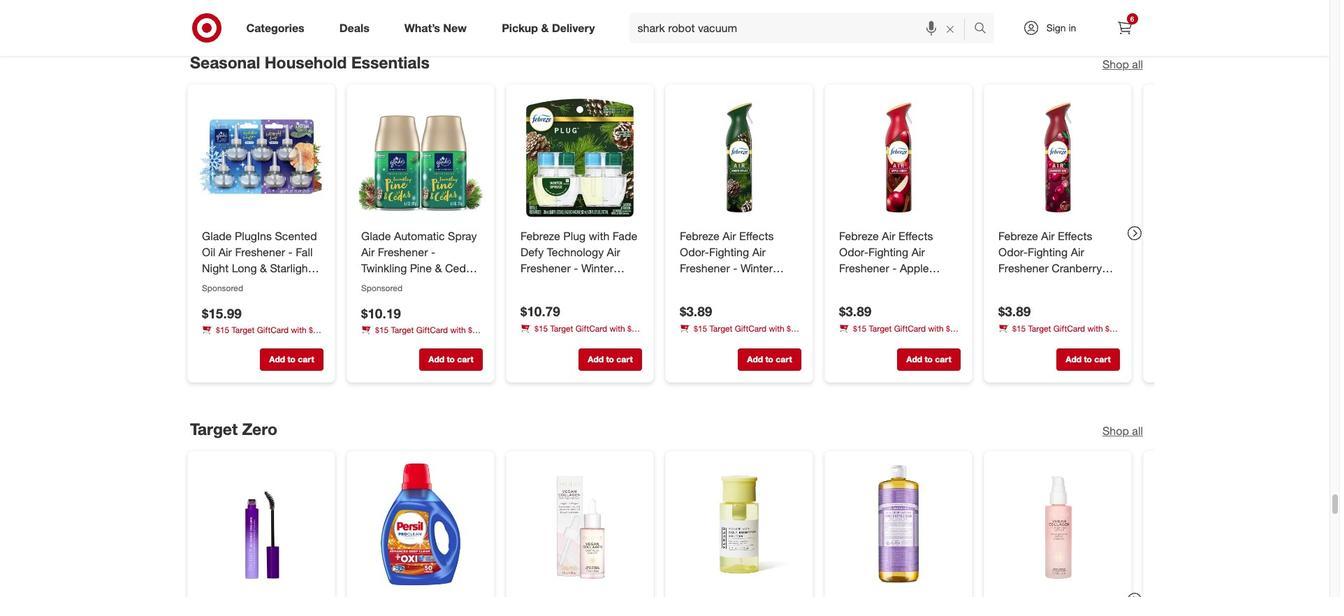 Task type: locate. For each thing, give the bounding box(es) containing it.
3 add from the left
[[588, 354, 604, 365]]

freshener inside febreze air effects odor-fighting air freshener cranberry tart - 8.8oz
[[999, 261, 1049, 275]]

to
[[287, 354, 295, 365], [447, 354, 455, 365], [606, 354, 614, 365], [765, 354, 773, 365], [925, 354, 933, 365], [1084, 354, 1092, 365]]

all
[[1132, 58, 1143, 72], [1132, 424, 1143, 438]]

$3.89 for cider
[[839, 304, 871, 320]]

glade
[[202, 229, 231, 243], [361, 229, 391, 243]]

defy
[[520, 245, 544, 259]]

8.8oz
[[726, 277, 754, 291], [877, 277, 904, 291], [1028, 277, 1055, 291]]

2 add from the left
[[428, 354, 444, 365]]

pacifica vegan collagen complex serum - 1 fl oz image
[[518, 462, 642, 587], [518, 462, 642, 587]]

$3.89
[[680, 304, 712, 320], [839, 304, 871, 320], [999, 304, 1031, 320]]

1 shop from the top
[[1103, 58, 1129, 72]]

snowflakes
[[212, 277, 269, 291]]

$15 target giftcard with $50 home care purchase
[[520, 324, 641, 346], [680, 324, 800, 346], [839, 324, 960, 346], [999, 324, 1119, 346], [202, 325, 322, 348], [361, 325, 481, 348]]

giftcard for febreze air effects odor-fighting air freshener - winter spruce - 8.8oz
[[735, 324, 767, 334]]

odor- for febreze air effects odor-fighting air freshener - apple cider - 8.8oz
[[839, 245, 869, 259]]

1 $3.89 from the left
[[680, 304, 712, 320]]

sign in link
[[1011, 13, 1098, 43]]

1 all from the top
[[1132, 58, 1143, 72]]

2 shop all link from the top
[[1103, 423, 1143, 439]]

5 add from the left
[[906, 354, 922, 365]]

purchase
[[563, 336, 597, 346], [722, 336, 757, 346], [881, 336, 916, 346], [1041, 336, 1076, 346], [244, 337, 279, 348], [403, 337, 438, 348]]

2 horizontal spatial effects
[[1058, 229, 1092, 243]]

versed weekend glow daily brightening solution image
[[677, 462, 801, 587], [677, 462, 801, 587]]

5 to from the left
[[925, 354, 933, 365]]

pacifica activist volume & curl mascara - 0.24 oz image
[[199, 462, 323, 587], [199, 462, 323, 587]]

2 $3.89 from the left
[[839, 304, 871, 320]]

6 add to cart from the left
[[1066, 354, 1111, 365]]

target
[[550, 324, 573, 334], [710, 324, 732, 334], [869, 324, 892, 334], [1028, 324, 1051, 334], [231, 325, 254, 336], [391, 325, 414, 336], [190, 419, 237, 439]]

purchase for spruce
[[722, 336, 757, 346]]

4 add to cart from the left
[[747, 354, 792, 365]]

cart for febreze air effects odor-fighting air freshener - apple cider - 8.8oz
[[935, 354, 951, 365]]

glade plugins scented oil air freshener - fall night long & starlight & snowflakes - 4.69oz/7pk
[[202, 229, 317, 307]]

with inside the febreze plug with fade defy technology air freshener - winter spruce - 1.75 fl oz/2pk
[[589, 229, 609, 243]]

-
[[288, 245, 292, 259], [431, 245, 435, 259], [574, 261, 578, 275], [733, 261, 737, 275], [892, 261, 897, 275], [272, 277, 276, 291], [389, 277, 393, 291], [560, 277, 564, 291], [719, 277, 723, 291], [869, 277, 874, 291], [1020, 277, 1025, 291]]

2 effects from the left
[[899, 229, 933, 243]]

2 winter from the left
[[741, 261, 773, 275]]

purchase for winter
[[563, 336, 597, 346]]

2 to from the left
[[447, 354, 455, 365]]

febreze for febreze air effects odor-fighting air freshener - apple cider - 8.8oz
[[839, 229, 879, 243]]

shop all for target zero
[[1103, 424, 1143, 438]]

1 febreze from the left
[[520, 229, 560, 243]]

glade for $15.99
[[202, 229, 231, 243]]

1 to from the left
[[287, 354, 295, 365]]

freshener inside the glade plugins scented oil air freshener - fall night long & starlight & snowflakes - 4.69oz/7pk
[[235, 245, 285, 259]]

6 add to cart button from the left
[[1057, 349, 1120, 371]]

technology
[[547, 245, 604, 259]]

fighting inside febreze air effects odor-fighting air freshener - winter spruce - 8.8oz
[[709, 245, 749, 259]]

shop all
[[1103, 58, 1143, 72], [1103, 424, 1143, 438]]

3 add to cart button from the left
[[578, 349, 642, 371]]

sponsored down night
[[202, 283, 243, 293]]

$3.89 down tart
[[999, 304, 1031, 320]]

0 horizontal spatial effects
[[739, 229, 774, 243]]

$50
[[627, 324, 641, 334], [787, 324, 800, 334], [946, 324, 960, 334], [1106, 324, 1119, 334], [309, 325, 322, 336], [468, 325, 481, 336]]

persil oxi liquid laundry detergent image
[[358, 462, 483, 587], [358, 462, 483, 587]]

3 to from the left
[[606, 354, 614, 365]]

oz/2pk
[[601, 277, 635, 291]]

1 winter from the left
[[581, 261, 613, 275]]

cranberry
[[1052, 261, 1102, 275]]

target down febreze air effects odor-fighting air freshener - winter spruce - 8.8oz
[[710, 324, 732, 334]]

care for winter
[[544, 336, 560, 346]]

target down febreze air effects odor-fighting air freshener cranberry tart - 8.8oz
[[1028, 324, 1051, 334]]

2 8.8oz from the left
[[877, 277, 904, 291]]

febreze air effects odor-fighting air freshener cranberry tart - 8.8oz link
[[999, 229, 1117, 291]]

add for glade plugins scented oil air freshener - fall night long & starlight & snowflakes - 4.69oz/7pk
[[269, 354, 285, 365]]

3 effects from the left
[[1058, 229, 1092, 243]]

night
[[202, 261, 228, 275]]

3 $3.89 from the left
[[999, 304, 1031, 320]]

8.8oz for winter
[[726, 277, 754, 291]]

search
[[968, 22, 1001, 36]]

glade inside the glade plugins scented oil air freshener - fall night long & starlight & snowflakes - 4.69oz/7pk
[[202, 229, 231, 243]]

1 cart from the left
[[298, 354, 314, 365]]

glade up oil
[[202, 229, 231, 243]]

5 cart from the left
[[935, 354, 951, 365]]

6 add from the left
[[1066, 354, 1082, 365]]

4 add from the left
[[747, 354, 763, 365]]

glade for $10.19
[[361, 229, 391, 243]]

2 all from the top
[[1132, 424, 1143, 438]]

odor- inside the febreze air effects odor-fighting air freshener - apple cider - 8.8oz
[[839, 245, 869, 259]]

to for febreze air effects odor-fighting air freshener - apple cider - 8.8oz
[[925, 354, 933, 365]]

air inside the febreze plug with fade defy technology air freshener - winter spruce - 1.75 fl oz/2pk
[[607, 245, 620, 259]]

$15 target giftcard with $50 home care purchase button for winter
[[520, 323, 642, 346]]

winter
[[581, 261, 613, 275], [741, 261, 773, 275]]

add to cart for glade automatic spray air freshener - twinkling pine & cedar refill - 12.4oz/2pk
[[428, 354, 473, 365]]

sponsored
[[202, 283, 243, 293], [361, 283, 402, 293]]

care for -
[[1022, 336, 1038, 346]]

0 horizontal spatial winter
[[581, 261, 613, 275]]

$15 target giftcard with $50 home care purchase for spruce
[[680, 324, 800, 346]]

deals
[[340, 21, 370, 35]]

what's new
[[405, 21, 467, 35]]

1 horizontal spatial winter
[[741, 261, 773, 275]]

febreze inside febreze air effects odor-fighting air freshener cranberry tart - 8.8oz
[[999, 229, 1038, 243]]

$15 target giftcard with $50 home care purchase button for cider
[[839, 323, 961, 346]]

add to cart for glade plugins scented oil air freshener - fall night long & starlight & snowflakes - 4.69oz/7pk
[[269, 354, 314, 365]]

& right pine
[[435, 261, 442, 275]]

0 horizontal spatial $3.89
[[680, 304, 712, 320]]

to for glade plugins scented oil air freshener - fall night long & starlight & snowflakes - 4.69oz/7pk
[[287, 354, 295, 365]]

2 shop from the top
[[1103, 424, 1129, 438]]

sponsored for $15.99
[[202, 283, 243, 293]]

2 horizontal spatial $3.89
[[999, 304, 1031, 320]]

$15 target giftcard with $50 home care purchase button
[[520, 323, 642, 346], [680, 323, 801, 346], [839, 323, 961, 346], [999, 323, 1120, 346], [202, 325, 323, 348], [361, 325, 483, 348]]

to for febreze plug with fade defy technology air freshener - winter spruce - 1.75 fl oz/2pk
[[606, 354, 614, 365]]

freshener inside febreze air effects odor-fighting air freshener - winter spruce - 8.8oz
[[680, 261, 730, 275]]

new
[[443, 21, 467, 35]]

0 horizontal spatial 8.8oz
[[726, 277, 754, 291]]

0 vertical spatial shop all
[[1103, 58, 1143, 72]]

pickup
[[502, 21, 538, 35]]

giftcard for febreze plug with fade defy technology air freshener - winter spruce - 1.75 fl oz/2pk
[[575, 324, 607, 334]]

1 spruce from the left
[[520, 277, 557, 291]]

home for febreze plug with fade defy technology air freshener - winter spruce - 1.75 fl oz/2pk
[[520, 336, 542, 346]]

4 cart from the left
[[776, 354, 792, 365]]

4 febreze from the left
[[999, 229, 1038, 243]]

2 add to cart from the left
[[428, 354, 473, 365]]

8.8oz inside febreze air effects odor-fighting air freshener cranberry tart - 8.8oz
[[1028, 277, 1055, 291]]

febreze
[[520, 229, 560, 243], [680, 229, 720, 243], [839, 229, 879, 243], [999, 229, 1038, 243]]

1 add to cart button from the left
[[260, 349, 323, 371]]

1 horizontal spatial $3.89
[[839, 304, 871, 320]]

essentials
[[351, 53, 429, 72]]

febreze inside the febreze air effects odor-fighting air freshener - apple cider - 8.8oz
[[839, 229, 879, 243]]

spruce
[[520, 277, 557, 291], [680, 277, 716, 291]]

$3.89 down cider
[[839, 304, 871, 320]]

tart
[[999, 277, 1017, 291]]

glade up twinkling
[[361, 229, 391, 243]]

0 vertical spatial shop
[[1103, 58, 1129, 72]]

febreze air effects odor-fighting air freshener - winter spruce - 8.8oz
[[680, 229, 774, 291]]

effects
[[739, 229, 774, 243], [899, 229, 933, 243], [1058, 229, 1092, 243]]

add for febreze plug with fade defy technology air freshener - winter spruce - 1.75 fl oz/2pk
[[588, 354, 604, 365]]

2 sponsored from the left
[[361, 283, 402, 293]]

6 link
[[1110, 13, 1140, 43]]

6 to from the left
[[1084, 354, 1092, 365]]

1 glade from the left
[[202, 229, 231, 243]]

febreze inside the febreze plug with fade defy technology air freshener - winter spruce - 1.75 fl oz/2pk
[[520, 229, 560, 243]]

0 horizontal spatial glade
[[202, 229, 231, 243]]

target zero
[[190, 419, 277, 439]]

febreze plug with fade defy technology air freshener - winter spruce - 1.75 fl oz/2pk image
[[518, 96, 642, 220], [518, 96, 642, 220]]

2 cart from the left
[[457, 354, 473, 365]]

shop all link
[[1103, 57, 1143, 73], [1103, 423, 1143, 439]]

&
[[541, 21, 549, 35], [260, 261, 267, 275], [435, 261, 442, 275], [202, 277, 209, 291]]

fade
[[613, 229, 637, 243]]

spruce inside febreze air effects odor-fighting air freshener - winter spruce - 8.8oz
[[680, 277, 716, 291]]

care
[[544, 336, 560, 346], [703, 336, 720, 346], [863, 336, 879, 346], [1022, 336, 1038, 346], [225, 337, 242, 348], [385, 337, 401, 348]]

3 febreze from the left
[[839, 229, 879, 243]]

effects inside febreze air effects odor-fighting air freshener cranberry tart - 8.8oz
[[1058, 229, 1092, 243]]

0 vertical spatial shop all link
[[1103, 57, 1143, 73]]

1 vertical spatial shop all link
[[1103, 423, 1143, 439]]

effects inside febreze air effects odor-fighting air freshener - winter spruce - 8.8oz
[[739, 229, 774, 243]]

1 odor- from the left
[[680, 245, 709, 259]]

& right long
[[260, 261, 267, 275]]

effects inside the febreze air effects odor-fighting air freshener - apple cider - 8.8oz
[[899, 229, 933, 243]]

fighting for tart
[[1028, 245, 1068, 259]]

pacifica vegan collagen every day lotion floral - 1.7 fl oz image
[[996, 462, 1120, 587], [996, 462, 1120, 587]]

fighting inside febreze air effects odor-fighting air freshener cranberry tart - 8.8oz
[[1028, 245, 1068, 259]]

0 horizontal spatial fighting
[[709, 245, 749, 259]]

0 horizontal spatial odor-
[[680, 245, 709, 259]]

seasonal household essentials
[[190, 53, 429, 72]]

8.8oz for apple
[[877, 277, 904, 291]]

$15 for febreze plug with fade defy technology air freshener - winter spruce - 1.75 fl oz/2pk
[[534, 324, 548, 334]]

5 add to cart from the left
[[906, 354, 951, 365]]

$15
[[534, 324, 548, 334], [694, 324, 707, 334], [853, 324, 867, 334], [1012, 324, 1026, 334], [216, 325, 229, 336], [375, 325, 388, 336]]

$15 target giftcard with $50 home care purchase for -
[[999, 324, 1119, 346]]

1 horizontal spatial glade
[[361, 229, 391, 243]]

odor- inside febreze air effects odor-fighting air freshener - winter spruce - 8.8oz
[[680, 245, 709, 259]]

dr. bronner's 18-in-1 hemp pure-castile liquid soap - lavender - 32 fl oz image
[[836, 462, 961, 587], [836, 462, 961, 587]]

febreze air effects odor-fighting air freshener - apple cider - 8.8oz image
[[836, 96, 961, 220], [836, 96, 961, 220]]

effects for febreze air effects odor-fighting air freshener - apple cider - 8.8oz
[[899, 229, 933, 243]]

shop
[[1103, 58, 1129, 72], [1103, 424, 1129, 438]]

1 horizontal spatial fighting
[[869, 245, 908, 259]]

add to cart for febreze air effects odor-fighting air freshener - apple cider - 8.8oz
[[906, 354, 951, 365]]

glade inside glade automatic spray air freshener - twinkling pine & cedar refill - 12.4oz/2pk
[[361, 229, 391, 243]]

shop all link for target zero
[[1103, 423, 1143, 439]]

$15 for febreze air effects odor-fighting air freshener - winter spruce - 8.8oz
[[694, 324, 707, 334]]

febreze inside febreze air effects odor-fighting air freshener - winter spruce - 8.8oz
[[680, 229, 720, 243]]

3 odor- from the left
[[999, 245, 1028, 259]]

& inside glade automatic spray air freshener - twinkling pine & cedar refill - 12.4oz/2pk
[[435, 261, 442, 275]]

2 fighting from the left
[[869, 245, 908, 259]]

$15 for febreze air effects odor-fighting air freshener cranberry tart - 8.8oz
[[1012, 324, 1026, 334]]

1 effects from the left
[[739, 229, 774, 243]]

cart for febreze air effects odor-fighting air freshener - winter spruce - 8.8oz
[[776, 354, 792, 365]]

target left zero
[[190, 419, 237, 439]]

categories link
[[235, 13, 322, 43]]

glade automatic spray air freshener - twinkling pine & cedar refill - 12.4oz/2pk link
[[361, 229, 480, 291]]

add to cart
[[269, 354, 314, 365], [428, 354, 473, 365], [588, 354, 633, 365], [747, 354, 792, 365], [906, 354, 951, 365], [1066, 354, 1111, 365]]

1 shop all from the top
[[1103, 58, 1143, 72]]

giftcard for febreze air effects odor-fighting air freshener cranberry tart - 8.8oz
[[1054, 324, 1085, 334]]

What can we help you find? suggestions appear below search field
[[629, 13, 978, 43]]

1 horizontal spatial odor-
[[839, 245, 869, 259]]

2 add to cart button from the left
[[419, 349, 483, 371]]

$50 for febreze air effects odor-fighting air freshener - winter spruce - 8.8oz
[[787, 324, 800, 334]]

add to cart button for febreze plug with fade defy technology air freshener - winter spruce - 1.75 fl oz/2pk
[[578, 349, 642, 371]]

8.8oz inside febreze air effects odor-fighting air freshener - winter spruce - 8.8oz
[[726, 277, 754, 291]]

add for febreze air effects odor-fighting air freshener - winter spruce - 8.8oz
[[747, 354, 763, 365]]

0 vertical spatial all
[[1132, 58, 1143, 72]]

febreze air effects odor-fighting air freshener cranberry tart - 8.8oz image
[[996, 96, 1120, 220], [996, 96, 1120, 220]]

add to cart button for febreze air effects odor-fighting air freshener - winter spruce - 8.8oz
[[738, 349, 801, 371]]

4 to from the left
[[765, 354, 773, 365]]

2 febreze from the left
[[680, 229, 720, 243]]

fighting
[[709, 245, 749, 259], [869, 245, 908, 259], [1028, 245, 1068, 259]]

1 horizontal spatial 8.8oz
[[877, 277, 904, 291]]

sponsored down twinkling
[[361, 283, 402, 293]]

pickup & delivery link
[[490, 13, 613, 43]]

1 add from the left
[[269, 354, 285, 365]]

target down $15.99
[[231, 325, 254, 336]]

$3.89 for spruce
[[680, 304, 712, 320]]

1 fighting from the left
[[709, 245, 749, 259]]

fighting inside the febreze air effects odor-fighting air freshener - apple cider - 8.8oz
[[869, 245, 908, 259]]

2 spruce from the left
[[680, 277, 716, 291]]

glade plugins scented oil air freshener - fall night long & starlight & snowflakes - 4.69oz/7pk image
[[199, 96, 323, 220], [199, 96, 323, 220]]

add to cart button
[[260, 349, 323, 371], [419, 349, 483, 371], [578, 349, 642, 371], [738, 349, 801, 371], [897, 349, 961, 371], [1057, 349, 1120, 371]]

target down $10.19
[[391, 325, 414, 336]]

2 horizontal spatial 8.8oz
[[1028, 277, 1055, 291]]

2 shop all from the top
[[1103, 424, 1143, 438]]

2 horizontal spatial odor-
[[999, 245, 1028, 259]]

2 glade from the left
[[361, 229, 391, 243]]

odor- inside febreze air effects odor-fighting air freshener cranberry tart - 8.8oz
[[999, 245, 1028, 259]]

3 8.8oz from the left
[[1028, 277, 1055, 291]]

home
[[520, 336, 542, 346], [680, 336, 701, 346], [839, 336, 860, 346], [999, 336, 1020, 346], [202, 337, 223, 348], [361, 337, 382, 348]]

$10.19
[[361, 305, 401, 321]]

1 add to cart from the left
[[269, 354, 314, 365]]

spray
[[448, 229, 477, 243]]

in
[[1069, 22, 1077, 34]]

1 horizontal spatial sponsored
[[361, 283, 402, 293]]

2 horizontal spatial fighting
[[1028, 245, 1068, 259]]

1 horizontal spatial effects
[[899, 229, 933, 243]]

glade automatic spray air freshener - twinkling pine & cedar refill - 12.4oz/2pk
[[361, 229, 477, 291]]

3 fighting from the left
[[1028, 245, 1068, 259]]

1 8.8oz from the left
[[726, 277, 754, 291]]

febreze air effects odor-fighting air freshener - winter spruce - 8.8oz image
[[677, 96, 801, 220], [677, 96, 801, 220]]

0 horizontal spatial spruce
[[520, 277, 557, 291]]

to for glade automatic spray air freshener - twinkling pine & cedar refill - 12.4oz/2pk
[[447, 354, 455, 365]]

8.8oz inside the febreze air effects odor-fighting air freshener - apple cider - 8.8oz
[[877, 277, 904, 291]]

0 horizontal spatial sponsored
[[202, 283, 243, 293]]

cart
[[298, 354, 314, 365], [457, 354, 473, 365], [616, 354, 633, 365], [776, 354, 792, 365], [935, 354, 951, 365], [1094, 354, 1111, 365]]

add
[[269, 354, 285, 365], [428, 354, 444, 365], [588, 354, 604, 365], [747, 354, 763, 365], [906, 354, 922, 365], [1066, 354, 1082, 365]]

household
[[264, 53, 347, 72]]

6 cart from the left
[[1094, 354, 1111, 365]]

pine
[[410, 261, 432, 275]]

1 sponsored from the left
[[202, 283, 243, 293]]

1 vertical spatial shop
[[1103, 424, 1129, 438]]

fall
[[296, 245, 312, 259]]

4 add to cart button from the left
[[738, 349, 801, 371]]

cart for febreze plug with fade defy technology air freshener - winter spruce - 1.75 fl oz/2pk
[[616, 354, 633, 365]]

2 odor- from the left
[[839, 245, 869, 259]]

1 shop all link from the top
[[1103, 57, 1143, 73]]

add for glade automatic spray air freshener - twinkling pine & cedar refill - 12.4oz/2pk
[[428, 354, 444, 365]]

giftcard
[[575, 324, 607, 334], [735, 324, 767, 334], [894, 324, 926, 334], [1054, 324, 1085, 334], [257, 325, 288, 336], [416, 325, 448, 336]]

1 horizontal spatial spruce
[[680, 277, 716, 291]]

3 cart from the left
[[616, 354, 633, 365]]

with
[[589, 229, 609, 243], [610, 324, 625, 334], [769, 324, 784, 334], [928, 324, 944, 334], [1088, 324, 1103, 334], [291, 325, 306, 336], [450, 325, 466, 336]]

freshener
[[235, 245, 285, 259], [378, 245, 428, 259], [520, 261, 571, 275], [680, 261, 730, 275], [839, 261, 889, 275], [999, 261, 1049, 275]]

air inside glade automatic spray air freshener - twinkling pine & cedar refill - 12.4oz/2pk
[[361, 245, 374, 259]]

1 vertical spatial shop all
[[1103, 424, 1143, 438]]

shop for target zero
[[1103, 424, 1129, 438]]

1 vertical spatial all
[[1132, 424, 1143, 438]]

5 add to cart button from the left
[[897, 349, 961, 371]]

1.75
[[567, 277, 589, 291]]

glade automatic spray air freshener - twinkling pine & cedar refill - 12.4oz/2pk image
[[358, 96, 483, 220], [358, 96, 483, 220]]

add to cart button for febreze air effects odor-fighting air freshener cranberry tart - 8.8oz
[[1057, 349, 1120, 371]]

3 add to cart from the left
[[588, 354, 633, 365]]

twinkling
[[361, 261, 407, 275]]

$15 target giftcard with $50 home care purchase for winter
[[520, 324, 641, 346]]

air
[[723, 229, 736, 243], [882, 229, 895, 243], [1041, 229, 1055, 243], [218, 245, 232, 259], [361, 245, 374, 259], [607, 245, 620, 259], [752, 245, 766, 259], [912, 245, 925, 259], [1071, 245, 1084, 259]]

$3.89 down febreze air effects odor-fighting air freshener - winter spruce - 8.8oz
[[680, 304, 712, 320]]



Task type: vqa. For each thing, say whether or not it's contained in the screenshot.
Tart
yes



Task type: describe. For each thing, give the bounding box(es) containing it.
zero
[[242, 419, 277, 439]]

$50 for febreze air effects odor-fighting air freshener - apple cider - 8.8oz
[[946, 324, 960, 334]]

$15 for febreze air effects odor-fighting air freshener - apple cider - 8.8oz
[[853, 324, 867, 334]]

febreze air effects odor-fighting air freshener - apple cider - 8.8oz link
[[839, 229, 958, 291]]

cart for febreze air effects odor-fighting air freshener cranberry tart - 8.8oz
[[1094, 354, 1111, 365]]

fl
[[592, 277, 598, 291]]

winter inside the febreze plug with fade defy technology air freshener - winter spruce - 1.75 fl oz/2pk
[[581, 261, 613, 275]]

6
[[1131, 15, 1135, 23]]

febreze air effects odor-fighting air freshener - winter spruce - 8.8oz link
[[680, 229, 799, 291]]

$15 target giftcard with $50 home care purchase button for spruce
[[680, 323, 801, 346]]

$50 for febreze plug with fade defy technology air freshener - winter spruce - 1.75 fl oz/2pk
[[627, 324, 641, 334]]

home for febreze air effects odor-fighting air freshener cranberry tart - 8.8oz
[[999, 336, 1020, 346]]

fighting for winter
[[709, 245, 749, 259]]

shop all link for seasonal household essentials
[[1103, 57, 1143, 73]]

target down $10.79
[[550, 324, 573, 334]]

add to cart for febreze air effects odor-fighting air freshener cranberry tart - 8.8oz
[[1066, 354, 1111, 365]]

$3.89 for -
[[999, 304, 1031, 320]]

care for spruce
[[703, 336, 720, 346]]

add for febreze air effects odor-fighting air freshener - apple cider - 8.8oz
[[906, 354, 922, 365]]

plug
[[563, 229, 586, 243]]

spruce inside the febreze plug with fade defy technology air freshener - winter spruce - 1.75 fl oz/2pk
[[520, 277, 557, 291]]

fighting for apple
[[869, 245, 908, 259]]

search button
[[968, 13, 1001, 46]]

effects for febreze air effects odor-fighting air freshener - winter spruce - 8.8oz
[[739, 229, 774, 243]]

target down the febreze air effects odor-fighting air freshener - apple cider - 8.8oz
[[869, 324, 892, 334]]

oil
[[202, 245, 215, 259]]

seasonal
[[190, 53, 260, 72]]

cider
[[839, 277, 866, 291]]

cart for glade plugins scented oil air freshener - fall night long & starlight & snowflakes - 4.69oz/7pk
[[298, 354, 314, 365]]

& down night
[[202, 277, 209, 291]]

febreze for febreze plug with fade defy technology air freshener - winter spruce - 1.75 fl oz/2pk
[[520, 229, 560, 243]]

care for cider
[[863, 336, 879, 346]]

add to cart for febreze plug with fade defy technology air freshener - winter spruce - 1.75 fl oz/2pk
[[588, 354, 633, 365]]

febreze plug with fade defy technology air freshener - winter spruce - 1.75 fl oz/2pk
[[520, 229, 637, 291]]

home for febreze air effects odor-fighting air freshener - winter spruce - 8.8oz
[[680, 336, 701, 346]]

what's new link
[[393, 13, 485, 43]]

febreze for febreze air effects odor-fighting air freshener - winter spruce - 8.8oz
[[680, 229, 720, 243]]

refill
[[361, 277, 385, 291]]

freshener inside glade automatic spray air freshener - twinkling pine & cedar refill - 12.4oz/2pk
[[378, 245, 428, 259]]

giftcard for febreze air effects odor-fighting air freshener - apple cider - 8.8oz
[[894, 324, 926, 334]]

categories
[[246, 21, 305, 35]]

apple
[[900, 261, 929, 275]]

add to cart for febreze air effects odor-fighting air freshener - winter spruce - 8.8oz
[[747, 354, 792, 365]]

delivery
[[552, 21, 595, 35]]

odor- for febreze air effects odor-fighting air freshener - winter spruce - 8.8oz
[[680, 245, 709, 259]]

plugins
[[235, 229, 272, 243]]

all for seasonal household essentials
[[1132, 58, 1143, 72]]

4.69oz/7pk
[[202, 293, 257, 307]]

$50 for febreze air effects odor-fighting air freshener cranberry tart - 8.8oz
[[1106, 324, 1119, 334]]

shop for seasonal household essentials
[[1103, 58, 1129, 72]]

freshener inside the febreze plug with fade defy technology air freshener - winter spruce - 1.75 fl oz/2pk
[[520, 261, 571, 275]]

long
[[232, 261, 257, 275]]

sponsored for $10.19
[[361, 283, 402, 293]]

$10.79
[[520, 304, 560, 320]]

freshener inside the febreze air effects odor-fighting air freshener - apple cider - 8.8oz
[[839, 261, 889, 275]]

scented
[[275, 229, 317, 243]]

sign in
[[1047, 22, 1077, 34]]

what's
[[405, 21, 440, 35]]

to for febreze air effects odor-fighting air freshener cranberry tart - 8.8oz
[[1084, 354, 1092, 365]]

febreze for febreze air effects odor-fighting air freshener cranberry tart - 8.8oz
[[999, 229, 1038, 243]]

all for target zero
[[1132, 424, 1143, 438]]

& right pickup
[[541, 21, 549, 35]]

home for febreze air effects odor-fighting air freshener - apple cider - 8.8oz
[[839, 336, 860, 346]]

febreze air effects odor-fighting air freshener - apple cider - 8.8oz
[[839, 229, 933, 291]]

$15 target giftcard with $50 home care purchase for cider
[[839, 324, 960, 346]]

air inside the glade plugins scented oil air freshener - fall night long & starlight & snowflakes - 4.69oz/7pk
[[218, 245, 232, 259]]

add to cart button for glade plugins scented oil air freshener - fall night long & starlight & snowflakes - 4.69oz/7pk
[[260, 349, 323, 371]]

to for febreze air effects odor-fighting air freshener - winter spruce - 8.8oz
[[765, 354, 773, 365]]

deals link
[[328, 13, 387, 43]]

$15.99
[[202, 305, 241, 321]]

febreze plug with fade defy technology air freshener - winter spruce - 1.75 fl oz/2pk link
[[520, 229, 639, 291]]

add to cart button for glade automatic spray air freshener - twinkling pine & cedar refill - 12.4oz/2pk
[[419, 349, 483, 371]]

purchase for cider
[[881, 336, 916, 346]]

effects for febreze air effects odor-fighting air freshener cranberry tart - 8.8oz
[[1058, 229, 1092, 243]]

automatic
[[394, 229, 445, 243]]

add for febreze air effects odor-fighting air freshener cranberry tart - 8.8oz
[[1066, 354, 1082, 365]]

cedar
[[445, 261, 476, 275]]

febreze air effects odor-fighting air freshener cranberry tart - 8.8oz
[[999, 229, 1102, 291]]

purchase for -
[[1041, 336, 1076, 346]]

cart for glade automatic spray air freshener - twinkling pine & cedar refill - 12.4oz/2pk
[[457, 354, 473, 365]]

- inside febreze air effects odor-fighting air freshener cranberry tart - 8.8oz
[[1020, 277, 1025, 291]]

odor- for febreze air effects odor-fighting air freshener cranberry tart - 8.8oz
[[999, 245, 1028, 259]]

shop all for seasonal household essentials
[[1103, 58, 1143, 72]]

glade plugins scented oil air freshener - fall night long & starlight & snowflakes - 4.69oz/7pk link
[[202, 229, 320, 307]]

starlight
[[270, 261, 311, 275]]

$15 target giftcard with $50 home care purchase button for -
[[999, 323, 1120, 346]]

add to cart button for febreze air effects odor-fighting air freshener - apple cider - 8.8oz
[[897, 349, 961, 371]]

sign
[[1047, 22, 1066, 34]]

pickup & delivery
[[502, 21, 595, 35]]

winter inside febreze air effects odor-fighting air freshener - winter spruce - 8.8oz
[[741, 261, 773, 275]]

12.4oz/2pk
[[396, 277, 452, 291]]



